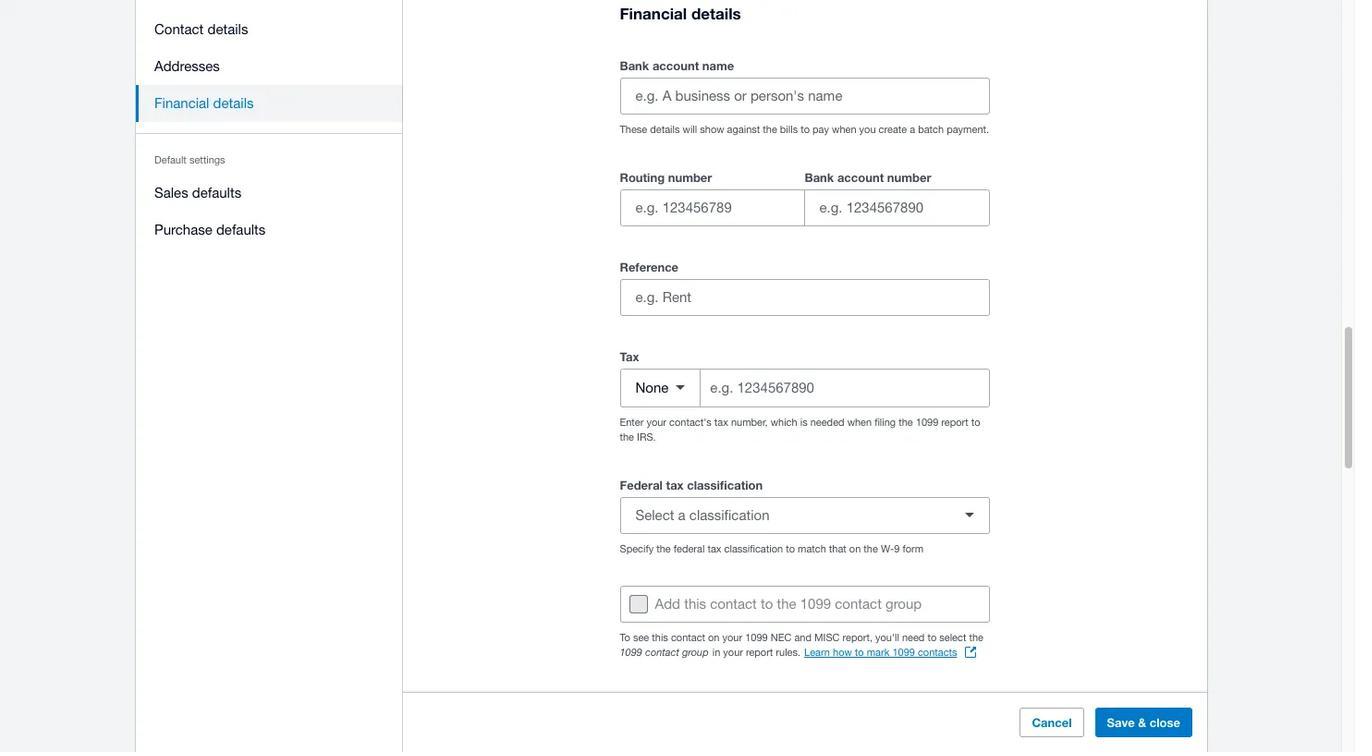 Task type: vqa. For each thing, say whether or not it's contained in the screenshot.
top '101'
no



Task type: locate. For each thing, give the bounding box(es) containing it.
a
[[910, 124, 916, 135], [679, 508, 686, 524]]

these
[[620, 124, 648, 135]]

federal
[[674, 544, 705, 555]]

to see this contact on your 1099 nec and misc report, you'll need to select the 1099 contact group in your report rules. learn how to mark 1099 contacts
[[620, 632, 984, 658]]

to inside enter your contact's tax number, which is needed when filing the 1099 report to the irs.
[[972, 417, 981, 428]]

your inside enter your contact's tax number, which is needed when filing the 1099 report to the irs.
[[647, 417, 667, 428]]

bills
[[781, 124, 798, 135]]

1 number from the left
[[668, 170, 713, 185]]

1 vertical spatial bank
[[805, 170, 835, 185]]

irs.
[[637, 432, 656, 443]]

0 vertical spatial report
[[942, 417, 969, 428]]

classification
[[687, 478, 763, 493], [690, 508, 770, 524], [725, 544, 784, 555]]

reference
[[620, 260, 679, 274]]

group
[[620, 166, 990, 226]]

1 horizontal spatial a
[[910, 124, 916, 135]]

1099 right filing
[[916, 417, 939, 428]]

0 horizontal spatial a
[[679, 508, 686, 524]]

nec
[[771, 632, 792, 643]]

0 horizontal spatial report
[[746, 647, 774, 658]]

classification for select a classification
[[690, 508, 770, 524]]

0 vertical spatial this
[[685, 596, 707, 612]]

financial
[[620, 3, 687, 23], [154, 95, 209, 111]]

tax inside enter your contact's tax number, which is needed when filing the 1099 report to the irs.
[[715, 417, 729, 428]]

the
[[763, 124, 778, 135], [899, 417, 914, 428], [620, 432, 635, 443], [657, 544, 671, 555], [864, 544, 879, 555], [777, 596, 797, 612], [970, 632, 984, 643]]

0 horizontal spatial number
[[668, 170, 713, 185]]

9
[[895, 544, 900, 555]]

1 horizontal spatial report
[[942, 417, 969, 428]]

0 horizontal spatial bank
[[620, 58, 650, 73]]

report down nec
[[746, 647, 774, 658]]

a right 'select'
[[679, 508, 686, 524]]

when left you
[[833, 124, 857, 135]]

enter
[[620, 417, 644, 428]]

tax for tax
[[715, 417, 729, 428]]

the right filing
[[899, 417, 914, 428]]

default settings
[[154, 154, 225, 166]]

tax left number,
[[715, 417, 729, 428]]

your up irs.
[[647, 417, 667, 428]]

contact down add
[[671, 632, 706, 643]]

on
[[850, 544, 861, 555], [709, 632, 720, 643]]

currency
[[620, 693, 673, 708]]

tax right the federal
[[666, 478, 684, 493]]

1 horizontal spatial financial details
[[620, 3, 742, 23]]

add
[[655, 596, 681, 612]]

will
[[683, 124, 698, 135]]

1 vertical spatial report
[[746, 647, 774, 658]]

tax right federal
[[708, 544, 722, 555]]

which
[[771, 417, 798, 428]]

1 vertical spatial on
[[709, 632, 720, 643]]

when left filing
[[848, 417, 872, 428]]

bank down pay
[[805, 170, 835, 185]]

save
[[1107, 716, 1135, 731]]

number,
[[732, 417, 768, 428]]

name
[[703, 58, 735, 73]]

0 horizontal spatial financial
[[154, 95, 209, 111]]

defaults down the sales defaults link
[[216, 222, 265, 238]]

1 horizontal spatial group
[[886, 596, 922, 612]]

0 vertical spatial financial details
[[620, 3, 742, 23]]

tax
[[715, 417, 729, 428], [666, 478, 684, 493], [708, 544, 722, 555]]

defaults down settings
[[192, 185, 241, 201]]

contacts
[[918, 647, 958, 658]]

these details will show against the bills to pay when you create a batch payment.
[[620, 124, 990, 135]]

group up need
[[886, 596, 922, 612]]

1 vertical spatial tax
[[666, 478, 684, 493]]

1 vertical spatial this
[[652, 632, 669, 643]]

see
[[634, 632, 650, 643]]

your left nec
[[723, 632, 743, 643]]

0 vertical spatial account
[[653, 58, 699, 73]]

financial down addresses
[[154, 95, 209, 111]]

0 vertical spatial tax
[[715, 417, 729, 428]]

is
[[801, 417, 808, 428]]

1 horizontal spatial this
[[685, 596, 707, 612]]

to right filing
[[972, 417, 981, 428]]

the inside to see this contact on your 1099 nec and misc report, you'll need to select the 1099 contact group in your report rules. learn how to mark 1099 contacts
[[970, 632, 984, 643]]

this right add
[[685, 596, 707, 612]]

financial details down addresses
[[154, 95, 253, 111]]

defaults
[[192, 185, 241, 201], [216, 222, 265, 238]]

defaults for purchase defaults
[[216, 222, 265, 238]]

1099 up misc
[[801, 596, 832, 612]]

1 vertical spatial financial details
[[154, 95, 253, 111]]

tax
[[620, 349, 640, 364]]

contact down see
[[646, 646, 680, 658]]

Tax text field
[[709, 371, 989, 406]]

cancel
[[1032, 716, 1072, 731]]

account left name
[[653, 58, 699, 73]]

1099 down "to"
[[620, 646, 643, 658]]

details
[[692, 3, 742, 23], [207, 21, 248, 37], [213, 95, 253, 111], [651, 124, 680, 135]]

match
[[798, 544, 827, 555]]

specify
[[620, 544, 654, 555]]

none button
[[621, 370, 701, 407]]

on up in
[[709, 632, 720, 643]]

0 vertical spatial financial
[[620, 3, 687, 23]]

report right filing
[[942, 417, 969, 428]]

account inside group
[[838, 170, 884, 185]]

0 horizontal spatial group
[[683, 646, 709, 658]]

0 vertical spatial bank
[[620, 58, 650, 73]]

report,
[[843, 632, 873, 643]]

1 vertical spatial account
[[838, 170, 884, 185]]

1 vertical spatial defaults
[[216, 222, 265, 238]]

a left batch
[[910, 124, 916, 135]]

details down the addresses link
[[213, 95, 253, 111]]

payment.
[[947, 124, 990, 135]]

1 horizontal spatial account
[[838, 170, 884, 185]]

the left w-
[[864, 544, 879, 555]]

report
[[942, 417, 969, 428], [746, 647, 774, 658]]

against
[[728, 124, 761, 135]]

0 vertical spatial classification
[[687, 478, 763, 493]]

0 vertical spatial group
[[886, 596, 922, 612]]

0 vertical spatial defaults
[[192, 185, 241, 201]]

select
[[940, 632, 967, 643]]

bank for bank account name
[[620, 58, 650, 73]]

contact
[[711, 596, 757, 612], [835, 596, 882, 612], [671, 632, 706, 643], [646, 646, 680, 658]]

0 horizontal spatial on
[[709, 632, 720, 643]]

your
[[647, 417, 667, 428], [723, 632, 743, 643], [724, 647, 744, 658]]

to up nec
[[761, 596, 774, 612]]

details left will
[[651, 124, 680, 135]]

Routing number field
[[621, 190, 804, 225]]

1 vertical spatial a
[[679, 508, 686, 524]]

number up the routing number field
[[668, 170, 713, 185]]

to
[[620, 632, 631, 643]]

1 horizontal spatial financial
[[620, 3, 687, 23]]

financial details
[[620, 3, 742, 23], [154, 95, 253, 111]]

group left in
[[683, 646, 709, 658]]

on right that
[[850, 544, 861, 555]]

reference group
[[620, 256, 990, 316]]

pay
[[813, 124, 830, 135]]

1 horizontal spatial number
[[888, 170, 932, 185]]

tax for federal tax classification
[[708, 544, 722, 555]]

contact details link
[[136, 11, 403, 48]]

need
[[903, 632, 925, 643]]

cancel button
[[1020, 709, 1084, 738]]

&
[[1138, 716, 1147, 731]]

Bank account number field
[[805, 190, 989, 225]]

to left pay
[[801, 124, 810, 135]]

select a classification
[[636, 508, 770, 524]]

sales
[[154, 185, 188, 201]]

this right see
[[652, 632, 669, 643]]

1099
[[916, 417, 939, 428], [801, 596, 832, 612], [746, 632, 768, 643], [620, 646, 643, 658], [893, 647, 916, 658]]

when
[[833, 124, 857, 135], [848, 417, 872, 428]]

number
[[668, 170, 713, 185], [888, 170, 932, 185]]

1 vertical spatial financial
[[154, 95, 209, 111]]

1 vertical spatial when
[[848, 417, 872, 428]]

1 horizontal spatial on
[[850, 544, 861, 555]]

0 horizontal spatial this
[[652, 632, 669, 643]]

account
[[653, 58, 699, 73], [838, 170, 884, 185]]

0 vertical spatial on
[[850, 544, 861, 555]]

this
[[685, 596, 707, 612], [652, 632, 669, 643]]

0 horizontal spatial financial details
[[154, 95, 253, 111]]

group inside to see this contact on your 1099 nec and misc report, you'll need to select the 1099 contact group in your report rules. learn how to mark 1099 contacts
[[683, 646, 709, 658]]

classification down federal tax classification
[[690, 508, 770, 524]]

your right in
[[724, 647, 744, 658]]

classification left "match"
[[725, 544, 784, 555]]

number up "bank account number" field
[[888, 170, 932, 185]]

1 horizontal spatial bank
[[805, 170, 835, 185]]

financial up bank account name
[[620, 3, 687, 23]]

menu
[[136, 0, 403, 260]]

0 vertical spatial a
[[910, 124, 916, 135]]

contact up in
[[711, 596, 757, 612]]

to
[[801, 124, 810, 135], [972, 417, 981, 428], [786, 544, 795, 555], [761, 596, 774, 612], [928, 632, 937, 643], [855, 647, 864, 658]]

classification up select a classification
[[687, 478, 763, 493]]

default
[[154, 154, 186, 166]]

account for number
[[838, 170, 884, 185]]

the right select
[[970, 632, 984, 643]]

to up contacts
[[928, 632, 937, 643]]

2 vertical spatial tax
[[708, 544, 722, 555]]

bank up "these"
[[620, 58, 650, 73]]

1 vertical spatial classification
[[690, 508, 770, 524]]

classification inside popup button
[[690, 508, 770, 524]]

financial details up bank account name
[[620, 3, 742, 23]]

addresses link
[[136, 48, 403, 85]]

show
[[700, 124, 725, 135]]

0 vertical spatial when
[[833, 124, 857, 135]]

purchase defaults link
[[136, 212, 403, 249]]

report inside enter your contact's tax number, which is needed when filing the 1099 report to the irs.
[[942, 417, 969, 428]]

0 horizontal spatial account
[[653, 58, 699, 73]]

bank account name
[[620, 58, 735, 73]]

2 number from the left
[[888, 170, 932, 185]]

report inside to see this contact on your 1099 nec and misc report, you'll need to select the 1099 contact group in your report rules. learn how to mark 1099 contacts
[[746, 647, 774, 658]]

group
[[886, 596, 922, 612], [683, 646, 709, 658]]

account up "bank account number" field
[[838, 170, 884, 185]]

0 vertical spatial your
[[647, 417, 667, 428]]

1 vertical spatial group
[[683, 646, 709, 658]]

account for name
[[653, 58, 699, 73]]



Task type: describe. For each thing, give the bounding box(es) containing it.
batch
[[919, 124, 944, 135]]

w-
[[881, 544, 895, 555]]

close
[[1150, 716, 1181, 731]]

contact's
[[670, 417, 712, 428]]

Bank account name field
[[621, 78, 989, 113]]

addresses
[[154, 58, 220, 74]]

2 vertical spatial classification
[[725, 544, 784, 555]]

routing number
[[620, 170, 713, 185]]

federal tax classification
[[620, 478, 763, 493]]

the up nec
[[777, 596, 797, 612]]

you
[[860, 124, 876, 135]]

bank account number
[[805, 170, 932, 185]]

learn how to mark 1099 contacts link
[[805, 645, 976, 660]]

add this contact to the 1099 contact group
[[655, 596, 922, 612]]

you'll
[[876, 632, 900, 643]]

details inside "link"
[[213, 95, 253, 111]]

that
[[830, 544, 847, 555]]

purchase defaults
[[154, 222, 265, 238]]

specify the federal tax classification to match that on the w-9 form
[[620, 544, 924, 555]]

sales defaults
[[154, 185, 241, 201]]

in
[[713, 647, 721, 658]]

purchase
[[154, 222, 212, 238]]

the down enter
[[620, 432, 635, 443]]

1 vertical spatial your
[[723, 632, 743, 643]]

when inside enter your contact's tax number, which is needed when filing the 1099 report to the irs.
[[848, 417, 872, 428]]

none
[[636, 380, 669, 396]]

save & close button
[[1095, 709, 1193, 738]]

save & close
[[1107, 716, 1181, 731]]

to left "match"
[[786, 544, 795, 555]]

this inside to see this contact on your 1099 nec and misc report, you'll need to select the 1099 contact group in your report rules. learn how to mark 1099 contacts
[[652, 632, 669, 643]]

classification for federal tax classification
[[687, 478, 763, 493]]

how
[[833, 647, 853, 658]]

financial details inside "link"
[[154, 95, 253, 111]]

defaults for sales defaults
[[192, 185, 241, 201]]

group containing routing number
[[620, 166, 990, 226]]

contact
[[154, 21, 203, 37]]

select
[[636, 508, 675, 524]]

learn
[[805, 647, 831, 658]]

financial details link
[[136, 85, 403, 122]]

form
[[903, 544, 924, 555]]

enter your contact's tax number, which is needed when filing the 1099 report to the irs.
[[620, 417, 981, 443]]

1099 left nec
[[746, 632, 768, 643]]

select a classification button
[[620, 497, 990, 534]]

2 vertical spatial your
[[724, 647, 744, 658]]

and
[[795, 632, 812, 643]]

financial inside "link"
[[154, 95, 209, 111]]

on inside to see this contact on your 1099 nec and misc report, you'll need to select the 1099 contact group in your report rules. learn how to mark 1099 contacts
[[709, 632, 720, 643]]

Reference field
[[621, 280, 989, 315]]

details right the contact
[[207, 21, 248, 37]]

misc
[[815, 632, 840, 643]]

contact details
[[154, 21, 248, 37]]

mark
[[867, 647, 890, 658]]

1099 inside enter your contact's tax number, which is needed when filing the 1099 report to the irs.
[[916, 417, 939, 428]]

the left bills on the top right
[[763, 124, 778, 135]]

menu containing contact details
[[136, 0, 403, 260]]

needed
[[811, 417, 845, 428]]

federal
[[620, 478, 663, 493]]

the left federal
[[657, 544, 671, 555]]

sales defaults link
[[136, 175, 403, 212]]

rules.
[[776, 647, 801, 658]]

routing
[[620, 170, 665, 185]]

a inside popup button
[[679, 508, 686, 524]]

1099 down need
[[893, 647, 916, 658]]

bank for bank account number
[[805, 170, 835, 185]]

create
[[879, 124, 908, 135]]

to down report,
[[855, 647, 864, 658]]

contact up report,
[[835, 596, 882, 612]]

details up name
[[692, 3, 742, 23]]

settings
[[189, 154, 225, 166]]

filing
[[875, 417, 896, 428]]



